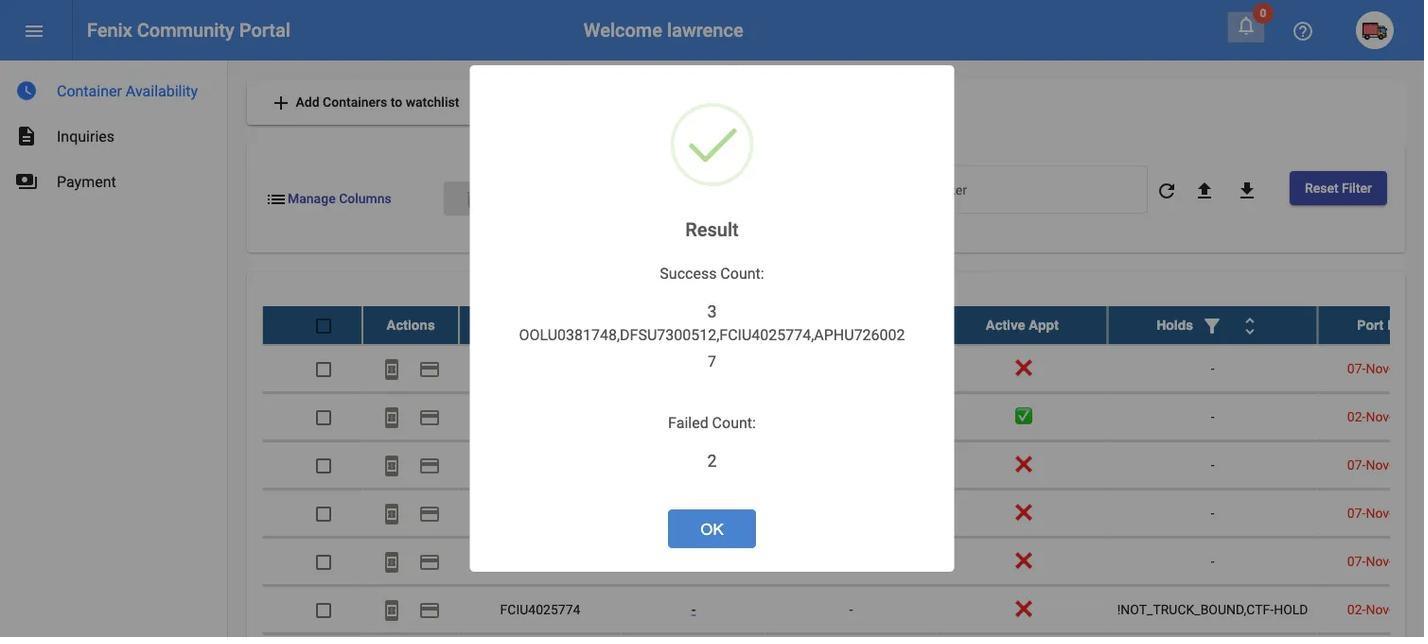 Task type: describe. For each thing, give the bounding box(es) containing it.
no color image inside help_outline popup button
[[1292, 20, 1315, 42]]

nov- for fifth row from the top
[[1366, 506, 1393, 521]]

2023 for 3rd row from the top
[[1393, 409, 1423, 425]]

no color image inside filter_alt popup button
[[1201, 315, 1224, 337]]

container for nbr
[[472, 308, 534, 323]]

oolu0381748,dfsu7300512,fciu4025774,aphu726002
[[519, 326, 905, 344]]

book_online for 7th row
[[381, 600, 403, 622]]

payment for 7th row
[[418, 600, 441, 622]]

****** link
[[676, 409, 711, 425]]

nov- for 7th row
[[1366, 602, 1393, 618]]

nov- for 2nd row
[[1366, 361, 1393, 376]]

payment button for 7th row
[[411, 591, 449, 629]]

result
[[686, 218, 739, 241]]

❌ for 2nd row
[[1016, 361, 1029, 376]]

- link for -
[[692, 506, 696, 521]]

nov- for 5th row from the bottom
[[1366, 457, 1393, 473]]

no color image containing list
[[265, 188, 288, 211]]

delete image
[[462, 188, 485, 211]]

holds
[[1157, 318, 1194, 333]]

payment button for 3rd row from the top
[[411, 398, 449, 436]]

02-nov-2023 for -
[[1348, 409, 1423, 425]]

columns
[[339, 191, 392, 207]]

appt time
[[819, 318, 884, 333]]

payment for fifth row from the top
[[418, 503, 441, 526]]

7
[[708, 352, 717, 370]]

book_online button for 3rd row from the top payment "button"
[[373, 398, 411, 436]]

2023 for fifth row from the top
[[1393, 506, 1423, 521]]

actions column header
[[363, 306, 459, 344]]

book_online button for payment "button" for fifth row from the top
[[373, 495, 411, 532]]

success count:
[[660, 264, 764, 282]]

file_download button
[[1229, 171, 1266, 209]]

07- for fifth row from the top
[[1348, 506, 1366, 521]]

welcome lawrence
[[584, 19, 744, 41]]

manage
[[288, 191, 336, 207]]

2 column header from the left
[[1108, 306, 1318, 344]]

3 row from the top
[[262, 393, 1425, 442]]

reset filter button
[[1290, 171, 1388, 205]]

no color image inside menu button
[[23, 20, 45, 42]]

failed count:
[[668, 414, 756, 432]]

book_online for 5th row from the bottom
[[381, 455, 403, 477]]

book_online for 3rd row from the bottom
[[381, 551, 403, 574]]

3 oolu0381748,dfsu7300512,fciu4025774,aphu726002 7
[[519, 302, 905, 370]]

delete button
[[444, 182, 504, 216]]

port lfd column header
[[1318, 306, 1425, 344]]

reset filter
[[1305, 180, 1373, 196]]

file_upload
[[1194, 180, 1216, 202]]

no color image inside filter_alt popup button
[[553, 315, 576, 337]]

no color image inside file_download button
[[1236, 180, 1259, 202]]

3
[[708, 302, 717, 322]]

❌ for 3rd row from the bottom
[[1016, 554, 1029, 569]]

time
[[853, 318, 884, 333]]

active appt column header
[[937, 306, 1108, 344]]

active appt
[[986, 318, 1059, 333]]

Global Watchlist Filter field
[[897, 186, 1138, 201]]

failed
[[668, 414, 709, 432]]

appt time column header
[[766, 306, 937, 344]]

fciu4025774
[[500, 602, 581, 618]]

no color image inside refresh button
[[1156, 180, 1178, 202]]

❌ for 5th row from the bottom
[[1016, 457, 1029, 473]]

book_online for 3rd row from the top
[[381, 406, 403, 429]]

07-nov-2023 for 2nd row
[[1348, 361, 1423, 376]]

❌ for 7th row
[[1016, 602, 1029, 618]]

holds filter_alt
[[1157, 315, 1224, 337]]

result dialog
[[470, 65, 955, 573]]

lfd
[[1388, 318, 1413, 333]]

7 row from the top
[[262, 586, 1425, 635]]

book_online button for payment "button" for 2nd row
[[373, 350, 411, 388]]

4 row from the top
[[262, 442, 1425, 490]]

2023 for 5th row from the bottom
[[1393, 457, 1423, 473]]

refresh button
[[1148, 171, 1186, 209]]



Task type: locate. For each thing, give the bounding box(es) containing it.
payment button for fifth row from the top
[[411, 495, 449, 532]]

watch_later
[[15, 80, 38, 102]]

grid containing filter_alt
[[262, 306, 1425, 638]]

07-nov-2023 for 3rd row from the bottom
[[1348, 554, 1423, 569]]

no color image containing notifications_none
[[1235, 14, 1258, 37]]

no color image containing payments
[[15, 170, 38, 193]]

02- right hold
[[1348, 602, 1366, 618]]

unfold_more button
[[583, 306, 621, 344], [1232, 306, 1269, 344]]

5 book_online button from the top
[[373, 543, 411, 581]]

container inside "navigation"
[[57, 82, 122, 100]]

payment button for 5th row from the bottom
[[411, 446, 449, 484]]

1 vertical spatial container
[[472, 308, 534, 323]]

0 vertical spatial 02-
[[1348, 409, 1366, 425]]

ok button
[[668, 510, 756, 549]]

0 horizontal spatial appt
[[665, 318, 696, 333]]

row containing filter_alt
[[262, 306, 1425, 345]]

6 book_online from the top
[[381, 600, 403, 622]]

inquiries
[[57, 127, 115, 145]]

1 filter_alt button from the left
[[545, 306, 583, 344]]

1 vertical spatial 02-
[[1348, 602, 1366, 618]]

1 column header from the left
[[459, 306, 622, 344]]

no color image containing file_download
[[1236, 180, 1259, 202]]

no color image containing file_upload
[[1194, 180, 1216, 202]]

book_online
[[381, 358, 403, 381], [381, 406, 403, 429], [381, 455, 403, 477], [381, 503, 403, 526], [381, 551, 403, 574], [381, 600, 403, 622]]

1 ❌ from the top
[[1016, 361, 1029, 376]]

0 vertical spatial - link
[[692, 506, 696, 521]]

2
[[708, 451, 717, 471]]

payment button for 3rd row from the bottom
[[411, 543, 449, 581]]

book_online button for payment "button" associated with 5th row from the bottom
[[373, 446, 411, 484]]

navigation
[[0, 61, 227, 204]]

1 appt from the left
[[665, 318, 696, 333]]

6 row from the top
[[262, 538, 1425, 586]]

2 horizontal spatial appt
[[1029, 318, 1059, 333]]

07-nov-2023 for 5th row from the bottom
[[1348, 457, 1423, 473]]

filter
[[1342, 180, 1373, 196]]

02- down port
[[1348, 409, 1366, 425]]

port
[[1357, 318, 1384, 333]]

no color image containing filter_alt
[[553, 315, 576, 337]]

count: down result
[[721, 264, 764, 282]]

02-nov-2023 right hold
[[1348, 602, 1423, 618]]

no color image containing filter_alt
[[1201, 315, 1224, 337]]

8 row from the top
[[262, 635, 1425, 638]]

!not_truck_bound,ctf-
[[1118, 602, 1274, 618]]

container
[[57, 82, 122, 100], [472, 308, 534, 323]]

community
[[137, 19, 235, 41]]

1 payment button from the top
[[411, 350, 449, 388]]

07-nov-2023
[[1348, 361, 1423, 376], [1348, 457, 1423, 473], [1348, 506, 1423, 521], [1348, 554, 1423, 569]]

filter_alt right holds
[[1201, 315, 1224, 337]]

unfold_more
[[591, 315, 613, 337], [1239, 315, 1262, 337]]

02-nov-2023
[[1348, 409, 1423, 425], [1348, 602, 1423, 618]]

appt for appt nbr
[[665, 318, 696, 333]]

02-nov-2023 for !not_truck_bound,ctf-hold
[[1348, 602, 1423, 618]]

3 appt from the left
[[1029, 318, 1059, 333]]

- link
[[692, 506, 696, 521], [692, 602, 696, 618]]

******
[[676, 409, 711, 425]]

02-
[[1348, 409, 1366, 425], [1348, 602, 1366, 618]]

book_online button
[[373, 350, 411, 388], [373, 398, 411, 436], [373, 446, 411, 484], [373, 495, 411, 532], [373, 543, 411, 581], [373, 591, 411, 629]]

column header
[[459, 306, 622, 344], [1108, 306, 1318, 344]]

1 horizontal spatial unfold_more button
[[1232, 306, 1269, 344]]

1 row from the top
[[262, 306, 1425, 345]]

4 payment button from the top
[[411, 495, 449, 532]]

book_online button for payment "button" associated with 7th row
[[373, 591, 411, 629]]

4 ❌ from the top
[[1016, 554, 1029, 569]]

lawrence
[[667, 19, 744, 41]]

02-nov-2023 down port lfd
[[1348, 409, 1423, 425]]

count: for failed count:
[[712, 414, 756, 432]]

5 nov- from the top
[[1366, 554, 1393, 569]]

help_outline
[[1292, 20, 1315, 42]]

1 horizontal spatial filter_alt button
[[1194, 306, 1232, 344]]

3 nov- from the top
[[1366, 457, 1393, 473]]

nbr for appt nbr
[[699, 318, 722, 333]]

notifications_none button
[[1228, 11, 1266, 43]]

unfold_more button for holds
[[1232, 306, 1269, 344]]

container nbr
[[472, 308, 534, 342]]

appt nbr
[[665, 318, 722, 333]]

menu
[[23, 20, 45, 42]]

nov- for 3rd row from the top
[[1366, 409, 1393, 425]]

1 2023 from the top
[[1393, 361, 1423, 376]]

5 payment button from the top
[[411, 543, 449, 581]]

unfold_more right holds filter_alt
[[1239, 315, 1262, 337]]

no color image containing menu
[[23, 20, 45, 42]]

2 07-nov-2023 from the top
[[1348, 457, 1423, 473]]

0 vertical spatial count:
[[721, 264, 764, 282]]

filter_alt button for container nbr
[[545, 306, 583, 344]]

no color image
[[1292, 20, 1315, 42], [15, 170, 38, 193], [1194, 180, 1216, 202], [1236, 180, 1259, 202], [553, 315, 576, 337], [381, 455, 403, 477], [418, 455, 441, 477], [418, 503, 441, 526], [418, 551, 441, 574], [381, 600, 403, 622], [418, 600, 441, 622]]

2 02- from the top
[[1348, 602, 1366, 618]]

1 unfold_more from the left
[[591, 315, 613, 337]]

2023
[[1393, 361, 1423, 376], [1393, 409, 1423, 425], [1393, 457, 1423, 473], [1393, 506, 1423, 521], [1393, 554, 1423, 569], [1393, 602, 1423, 618]]

notifications_none
[[1235, 14, 1258, 37]]

container for availability
[[57, 82, 122, 100]]

1 book_online from the top
[[381, 358, 403, 381]]

payment for 5th row from the bottom
[[418, 455, 441, 477]]

5 ❌ from the top
[[1016, 602, 1029, 618]]

nov-
[[1366, 361, 1393, 376], [1366, 409, 1393, 425], [1366, 457, 1393, 473], [1366, 506, 1393, 521], [1366, 554, 1393, 569], [1366, 602, 1393, 618]]

2 nov- from the top
[[1366, 409, 1393, 425]]

1 vertical spatial - link
[[692, 602, 696, 618]]

1 02- from the top
[[1348, 409, 1366, 425]]

nbr for container nbr
[[491, 327, 514, 342]]

no color image containing description
[[15, 125, 38, 148]]

0 horizontal spatial unfold_more button
[[583, 306, 621, 344]]

payment for 3rd row from the top
[[418, 406, 441, 429]]

hold
[[1274, 602, 1309, 618]]

book_online for 2nd row
[[381, 358, 403, 381]]

2023 for 3rd row from the bottom
[[1393, 554, 1423, 569]]

appt nbr column header
[[622, 306, 766, 344]]

filter_alt button
[[545, 306, 583, 344], [1194, 306, 1232, 344]]

list
[[265, 188, 288, 211]]

2 book_online from the top
[[381, 406, 403, 429]]

appt inside "column header"
[[1029, 318, 1059, 333]]

3 07- from the top
[[1348, 506, 1366, 521]]

6 payment from the top
[[418, 600, 441, 622]]

4 07-nov-2023 from the top
[[1348, 554, 1423, 569]]

❌
[[1016, 361, 1029, 376], [1016, 457, 1029, 473], [1016, 506, 1029, 521], [1016, 554, 1029, 569], [1016, 602, 1029, 618]]

4 07- from the top
[[1348, 554, 1366, 569]]

no color image containing watch_later
[[15, 80, 38, 102]]

unfold_more for container nbr
[[591, 315, 613, 337]]

no color image inside file_upload button
[[1194, 180, 1216, 202]]

0 horizontal spatial filter_alt button
[[545, 306, 583, 344]]

✅
[[1016, 409, 1029, 425]]

2 2023 from the top
[[1393, 409, 1423, 425]]

-
[[1211, 361, 1215, 376], [1211, 409, 1215, 425], [1211, 457, 1215, 473], [692, 506, 696, 521], [1211, 506, 1215, 521], [1211, 554, 1215, 569], [692, 602, 696, 618], [849, 602, 853, 618]]

4 nov- from the top
[[1366, 506, 1393, 521]]

4 payment from the top
[[418, 503, 441, 526]]

unfold_more button left "appt nbr"
[[583, 306, 621, 344]]

container availability
[[57, 82, 198, 100]]

1 book_online button from the top
[[373, 350, 411, 388]]

unfold_more for holds
[[1239, 315, 1262, 337]]

- link left ok
[[692, 506, 696, 521]]

book_online button for payment "button" for 3rd row from the bottom
[[373, 543, 411, 581]]

2 book_online button from the top
[[373, 398, 411, 436]]

3 book_online from the top
[[381, 455, 403, 477]]

payments
[[15, 170, 38, 193]]

no color image containing help_outline
[[1292, 20, 1315, 42]]

2 appt from the left
[[819, 318, 849, 333]]

4 2023 from the top
[[1393, 506, 1423, 521]]

4 book_online button from the top
[[373, 495, 411, 532]]

count: for success count:
[[721, 264, 764, 282]]

2 payment button from the top
[[411, 398, 449, 436]]

nbr
[[699, 318, 722, 333], [491, 327, 514, 342]]

- link down ok button
[[692, 602, 696, 618]]

1 filter_alt from the left
[[553, 315, 576, 337]]

1 02-nov-2023 from the top
[[1348, 409, 1423, 425]]

0 vertical spatial 02-nov-2023
[[1348, 409, 1423, 425]]

payment
[[418, 358, 441, 381], [418, 406, 441, 429], [418, 455, 441, 477], [418, 503, 441, 526], [418, 551, 441, 574], [418, 600, 441, 622]]

2 ❌ from the top
[[1016, 457, 1029, 473]]

navigation containing watch_later
[[0, 61, 227, 204]]

6 payment button from the top
[[411, 591, 449, 629]]

payment for 3rd row from the bottom
[[418, 551, 441, 574]]

3 book_online button from the top
[[373, 446, 411, 484]]

6 nov- from the top
[[1366, 602, 1393, 618]]

2 - link from the top
[[692, 602, 696, 618]]

count:
[[721, 264, 764, 282], [712, 414, 756, 432]]

3 2023 from the top
[[1393, 457, 1423, 473]]

07-
[[1348, 361, 1366, 376], [1348, 457, 1366, 473], [1348, 506, 1366, 521], [1348, 554, 1366, 569]]

nbr inside column header
[[699, 318, 722, 333]]

1 vertical spatial 02-nov-2023
[[1348, 602, 1423, 618]]

02- for -
[[1348, 409, 1366, 425]]

3 payment from the top
[[418, 455, 441, 477]]

2 02-nov-2023 from the top
[[1348, 602, 1423, 618]]

nbr inside container nbr
[[491, 327, 514, 342]]

reset
[[1305, 180, 1339, 196]]

actions
[[387, 318, 435, 333]]

unfold_more left "appt nbr"
[[591, 315, 613, 337]]

file_upload button
[[1186, 171, 1224, 209]]

cell
[[459, 345, 622, 392], [622, 345, 766, 392], [766, 345, 937, 392], [459, 393, 622, 441], [766, 393, 937, 441], [459, 442, 622, 489], [622, 442, 766, 489], [766, 442, 937, 489], [459, 490, 622, 537], [766, 490, 937, 537], [459, 538, 622, 586], [622, 538, 766, 586], [766, 538, 937, 586], [262, 635, 363, 638], [363, 635, 459, 638], [459, 635, 622, 638], [622, 635, 766, 638], [766, 635, 937, 638], [937, 635, 1108, 638], [1108, 635, 1318, 638], [1318, 635, 1425, 638]]

2023 for 2nd row
[[1393, 361, 1423, 376]]

07- for 2nd row
[[1348, 361, 1366, 376]]

row
[[262, 306, 1425, 345], [262, 345, 1425, 393], [262, 393, 1425, 442], [262, 442, 1425, 490], [262, 490, 1425, 538], [262, 538, 1425, 586], [262, 586, 1425, 635], [262, 635, 1425, 638]]

no color image containing refresh
[[1156, 180, 1178, 202]]

active
[[986, 318, 1026, 333]]

1 horizontal spatial nbr
[[699, 318, 722, 333]]

menu button
[[15, 11, 53, 49]]

port lfd
[[1357, 318, 1413, 333]]

!not_truck_bound,ctf-hold
[[1118, 602, 1309, 618]]

delete
[[462, 188, 485, 211]]

1 payment from the top
[[418, 358, 441, 381]]

book_online for fifth row from the top
[[381, 503, 403, 526]]

unfold_more button for container nbr
[[583, 306, 621, 344]]

grid
[[262, 306, 1425, 638]]

container right actions 'column header'
[[472, 308, 534, 323]]

2 filter_alt button from the left
[[1194, 306, 1232, 344]]

6 2023 from the top
[[1393, 602, 1423, 618]]

container up the inquiries
[[57, 82, 122, 100]]

07- for 3rd row from the bottom
[[1348, 554, 1366, 569]]

1 - link from the top
[[692, 506, 696, 521]]

fenix
[[87, 19, 132, 41]]

payment
[[57, 173, 116, 191]]

1 horizontal spatial container
[[472, 308, 534, 323]]

ok
[[701, 520, 724, 538]]

1 07- from the top
[[1348, 361, 1366, 376]]

5 payment from the top
[[418, 551, 441, 574]]

1 horizontal spatial column header
[[1108, 306, 1318, 344]]

0 horizontal spatial nbr
[[491, 327, 514, 342]]

filter_alt button for holds
[[1194, 306, 1232, 344]]

0 horizontal spatial unfold_more
[[591, 315, 613, 337]]

payment button for 2nd row
[[411, 350, 449, 388]]

2 unfold_more from the left
[[1239, 315, 1262, 337]]

1 vertical spatial count:
[[712, 414, 756, 432]]

3 ❌ from the top
[[1016, 506, 1029, 521]]

file_download
[[1236, 180, 1259, 202]]

0 horizontal spatial filter_alt
[[553, 315, 576, 337]]

welcome
[[584, 19, 663, 41]]

0 vertical spatial container
[[57, 82, 122, 100]]

filter_alt right container nbr
[[553, 315, 576, 337]]

4 book_online from the top
[[381, 503, 403, 526]]

2 payment from the top
[[418, 406, 441, 429]]

fenix community portal
[[87, 19, 290, 41]]

payment button
[[411, 350, 449, 388], [411, 398, 449, 436], [411, 446, 449, 484], [411, 495, 449, 532], [411, 543, 449, 581], [411, 591, 449, 629]]

5 2023 from the top
[[1393, 554, 1423, 569]]

1 horizontal spatial unfold_more
[[1239, 315, 1262, 337]]

1 07-nov-2023 from the top
[[1348, 361, 1423, 376]]

2023 for 7th row
[[1393, 602, 1423, 618]]

07-nov-2023 for fifth row from the top
[[1348, 506, 1423, 521]]

❌ for fifth row from the top
[[1016, 506, 1029, 521]]

help_outline button
[[1284, 11, 1322, 49]]

6 book_online button from the top
[[373, 591, 411, 629]]

1 nov- from the top
[[1366, 361, 1393, 376]]

07- for 5th row from the bottom
[[1348, 457, 1366, 473]]

filter_alt
[[553, 315, 576, 337], [1201, 315, 1224, 337]]

no color image
[[1235, 14, 1258, 37], [23, 20, 45, 42], [15, 80, 38, 102], [15, 125, 38, 148], [1156, 180, 1178, 202], [265, 188, 288, 211], [591, 315, 613, 337], [1201, 315, 1224, 337], [1239, 315, 1262, 337], [381, 358, 403, 381], [418, 358, 441, 381], [381, 406, 403, 429], [418, 406, 441, 429], [381, 503, 403, 526], [381, 551, 403, 574]]

nov- for 3rd row from the bottom
[[1366, 554, 1393, 569]]

2 row from the top
[[262, 345, 1425, 393]]

appt
[[665, 318, 696, 333], [819, 318, 849, 333], [1029, 318, 1059, 333]]

3 07-nov-2023 from the top
[[1348, 506, 1423, 521]]

5 row from the top
[[262, 490, 1425, 538]]

2 filter_alt from the left
[[1201, 315, 1224, 337]]

list manage columns
[[265, 188, 392, 211]]

count: right ******
[[712, 414, 756, 432]]

2 unfold_more button from the left
[[1232, 306, 1269, 344]]

1 horizontal spatial filter_alt
[[1201, 315, 1224, 337]]

- link for !not_truck_bound,ctf-hold
[[692, 602, 696, 618]]

0 horizontal spatial container
[[57, 82, 122, 100]]

description
[[15, 125, 38, 148]]

success
[[660, 264, 717, 282]]

02- for !not_truck_bound,ctf-hold
[[1348, 602, 1366, 618]]

1 horizontal spatial appt
[[819, 318, 849, 333]]

3 payment button from the top
[[411, 446, 449, 484]]

2 07- from the top
[[1348, 457, 1366, 473]]

unfold_more button right holds filter_alt
[[1232, 306, 1269, 344]]

0 horizontal spatial column header
[[459, 306, 622, 344]]

portal
[[239, 19, 290, 41]]

availability
[[126, 82, 198, 100]]

no color image inside notifications_none popup button
[[1235, 14, 1258, 37]]

5 book_online from the top
[[381, 551, 403, 574]]

1 unfold_more button from the left
[[583, 306, 621, 344]]

refresh
[[1156, 180, 1178, 202]]

no color image inside "navigation"
[[15, 170, 38, 193]]

container inside row
[[472, 308, 534, 323]]

appt for appt time
[[819, 318, 849, 333]]

payment for 2nd row
[[418, 358, 441, 381]]



Task type: vqa. For each thing, say whether or not it's contained in the screenshot.
"Appt"
yes



